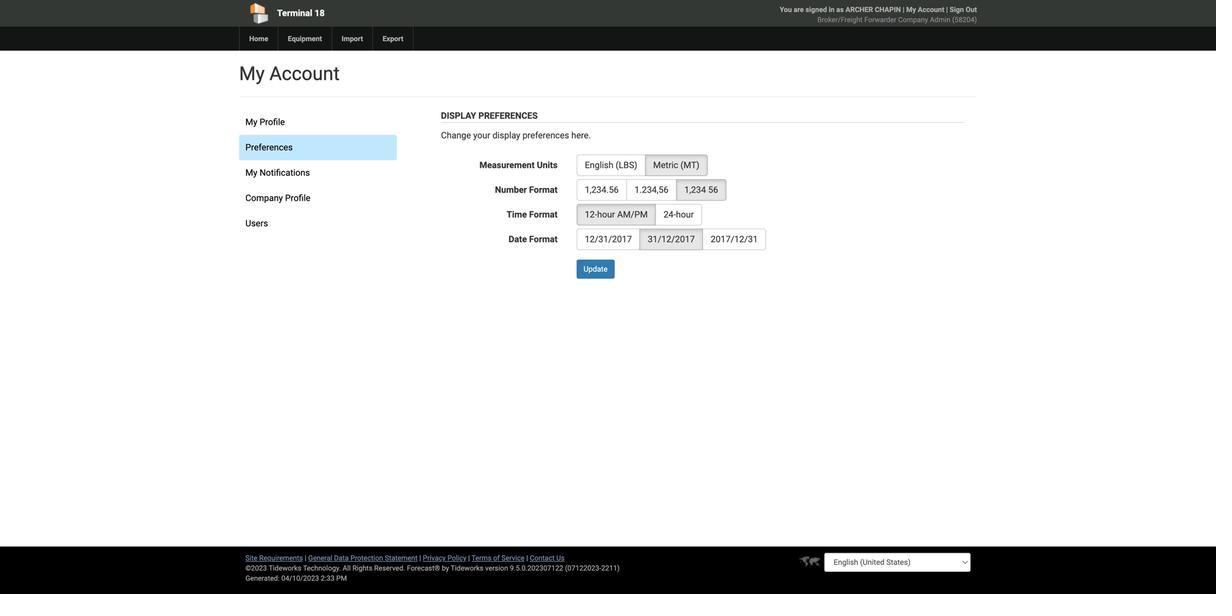 Task type: locate. For each thing, give the bounding box(es) containing it.
policy
[[448, 554, 467, 562]]

| up 9.5.0.202307122
[[526, 554, 528, 562]]

company profile
[[246, 193, 311, 203]]

chapin
[[875, 5, 901, 14]]

protection
[[351, 554, 383, 562]]

requirements
[[259, 554, 303, 562]]

display preferences
[[441, 111, 538, 121]]

import
[[342, 35, 363, 43]]

here.
[[572, 130, 591, 141]]

company up users
[[246, 193, 283, 203]]

my left notifications
[[246, 168, 257, 178]]

general
[[308, 554, 332, 562]]

equipment link
[[278, 27, 332, 51]]

my
[[907, 5, 916, 14], [239, 62, 265, 85], [246, 117, 257, 127], [246, 168, 257, 178]]

metric
[[653, 160, 678, 170]]

format for number format
[[529, 185, 558, 195]]

time
[[507, 209, 527, 220]]

users
[[246, 218, 268, 229]]

profile down notifications
[[285, 193, 311, 203]]

account inside you are signed in as archer chapin | my account | sign out broker/freight forwarder company admin (58204)
[[918, 5, 945, 14]]

| up "tideworks"
[[468, 554, 470, 562]]

privacy
[[423, 554, 446, 562]]

1 vertical spatial profile
[[285, 193, 311, 203]]

terminal
[[277, 8, 312, 18]]

english (lbs)
[[585, 160, 638, 170]]

1 horizontal spatial company
[[898, 16, 928, 24]]

date format
[[509, 234, 558, 245]]

(lbs)
[[616, 160, 638, 170]]

1 horizontal spatial hour
[[676, 209, 694, 220]]

2017/12/31
[[711, 234, 758, 245]]

all
[[343, 564, 351, 572]]

12-hour am/pm
[[585, 209, 648, 220]]

profile up my notifications
[[260, 117, 285, 127]]

0 horizontal spatial company
[[246, 193, 283, 203]]

format right "date"
[[529, 234, 558, 245]]

1 vertical spatial format
[[529, 209, 558, 220]]

account down equipment link
[[269, 62, 340, 85]]

1 vertical spatial preferences
[[246, 142, 293, 153]]

1 hour from the left
[[597, 209, 615, 220]]

1 vertical spatial account
[[269, 62, 340, 85]]

in
[[829, 5, 835, 14]]

number format
[[495, 185, 558, 195]]

hour down 1,234
[[676, 209, 694, 220]]

as
[[837, 5, 844, 14]]

company down "my account" link
[[898, 16, 928, 24]]

notifications
[[260, 168, 310, 178]]

account
[[918, 5, 945, 14], [269, 62, 340, 85]]

3 format from the top
[[529, 234, 558, 245]]

account up admin
[[918, 5, 945, 14]]

2 format from the top
[[529, 209, 558, 220]]

24-hour
[[664, 209, 694, 220]]

0 vertical spatial company
[[898, 16, 928, 24]]

hour
[[597, 209, 615, 220], [676, 209, 694, 220]]

1 format from the top
[[529, 185, 558, 195]]

preferences down "my profile"
[[246, 142, 293, 153]]

format
[[529, 185, 558, 195], [529, 209, 558, 220], [529, 234, 558, 245]]

general data protection statement link
[[308, 554, 418, 562]]

1 horizontal spatial profile
[[285, 193, 311, 203]]

0 vertical spatial format
[[529, 185, 558, 195]]

©2023 tideworks
[[246, 564, 302, 572]]

my down home "link"
[[239, 62, 265, 85]]

export link
[[373, 27, 413, 51]]

my right "chapin"
[[907, 5, 916, 14]]

0 horizontal spatial hour
[[597, 209, 615, 220]]

company
[[898, 16, 928, 24], [246, 193, 283, 203]]

2 vertical spatial format
[[529, 234, 558, 245]]

statement
[[385, 554, 418, 562]]

format down units
[[529, 185, 558, 195]]

my for my account
[[239, 62, 265, 85]]

(07122023-
[[565, 564, 601, 572]]

home
[[249, 35, 268, 43]]

1 horizontal spatial account
[[918, 5, 945, 14]]

0 horizontal spatial profile
[[260, 117, 285, 127]]

9.5.0.202307122
[[510, 564, 563, 572]]

measurement
[[480, 160, 535, 170]]

0 vertical spatial profile
[[260, 117, 285, 127]]

hour for 12-
[[597, 209, 615, 220]]

tideworks
[[451, 564, 484, 572]]

my notifications
[[246, 168, 310, 178]]

equipment
[[288, 35, 322, 43]]

preferences up the display
[[479, 111, 538, 121]]

service
[[502, 554, 525, 562]]

format for time format
[[529, 209, 558, 220]]

|
[[903, 5, 905, 14], [946, 5, 948, 14], [305, 554, 307, 562], [419, 554, 421, 562], [468, 554, 470, 562], [526, 554, 528, 562]]

1 horizontal spatial preferences
[[479, 111, 538, 121]]

preferences
[[479, 111, 538, 121], [246, 142, 293, 153]]

import link
[[332, 27, 373, 51]]

12-
[[585, 209, 597, 220]]

you
[[780, 5, 792, 14]]

hour up 12/31/2017 on the top of page
[[597, 209, 615, 220]]

format right time
[[529, 209, 558, 220]]

my for my notifications
[[246, 168, 257, 178]]

generated:
[[246, 574, 280, 583]]

0 vertical spatial account
[[918, 5, 945, 14]]

| left sign at the right of page
[[946, 5, 948, 14]]

home link
[[239, 27, 278, 51]]

1 vertical spatial company
[[246, 193, 283, 203]]

2 hour from the left
[[676, 209, 694, 220]]

units
[[537, 160, 558, 170]]

0 horizontal spatial account
[[269, 62, 340, 85]]

terms of service link
[[472, 554, 525, 562]]

time format
[[507, 209, 558, 220]]

terms
[[472, 554, 492, 562]]

my up my notifications
[[246, 117, 257, 127]]



Task type: describe. For each thing, give the bounding box(es) containing it.
(mt)
[[681, 160, 700, 170]]

technology.
[[303, 564, 341, 572]]

preferences
[[523, 130, 569, 141]]

admin
[[930, 16, 951, 24]]

measurement units
[[480, 160, 558, 170]]

0 vertical spatial preferences
[[479, 111, 538, 121]]

update
[[584, 265, 608, 274]]

are
[[794, 5, 804, 14]]

56
[[708, 185, 718, 195]]

contact us link
[[530, 554, 565, 562]]

format for date format
[[529, 234, 558, 245]]

my inside you are signed in as archer chapin | my account | sign out broker/freight forwarder company admin (58204)
[[907, 5, 916, 14]]

forecast®
[[407, 564, 440, 572]]

us
[[557, 554, 565, 562]]

english
[[585, 160, 614, 170]]

(58204)
[[952, 16, 977, 24]]

your
[[473, 130, 490, 141]]

am/pm
[[617, 209, 648, 220]]

2211)
[[601, 564, 620, 572]]

site requirements | general data protection statement | privacy policy | terms of service | contact us ©2023 tideworks technology. all rights reserved. forecast® by tideworks version 9.5.0.202307122 (07122023-2211) generated: 04/10/2023 2:33 pm
[[246, 554, 620, 583]]

profile for company profile
[[285, 193, 311, 203]]

display
[[441, 111, 476, 121]]

| up 'forecast®'
[[419, 554, 421, 562]]

1,234 56
[[685, 185, 718, 195]]

metric (mt)
[[653, 160, 700, 170]]

profile for my profile
[[260, 117, 285, 127]]

31/12/2017
[[648, 234, 695, 245]]

hour for 24-
[[676, 209, 694, 220]]

rights
[[353, 564, 373, 572]]

0 horizontal spatial preferences
[[246, 142, 293, 153]]

my account
[[239, 62, 340, 85]]

update button
[[577, 260, 615, 279]]

1,234.56
[[585, 185, 619, 195]]

sign
[[950, 5, 964, 14]]

pm
[[336, 574, 347, 583]]

my for my profile
[[246, 117, 257, 127]]

| right "chapin"
[[903, 5, 905, 14]]

broker/freight
[[818, 16, 863, 24]]

terminal 18
[[277, 8, 325, 18]]

site requirements link
[[246, 554, 303, 562]]

data
[[334, 554, 349, 562]]

1,234
[[685, 185, 706, 195]]

my account link
[[907, 5, 945, 14]]

number
[[495, 185, 527, 195]]

| left general
[[305, 554, 307, 562]]

signed
[[806, 5, 827, 14]]

change
[[441, 130, 471, 141]]

contact
[[530, 554, 555, 562]]

date
[[509, 234, 527, 245]]

forwarder
[[865, 16, 897, 24]]

version
[[485, 564, 508, 572]]

terminal 18 link
[[239, 0, 536, 27]]

of
[[493, 554, 500, 562]]

24-
[[664, 209, 676, 220]]

privacy policy link
[[423, 554, 467, 562]]

1.234,56
[[635, 185, 669, 195]]

company inside you are signed in as archer chapin | my account | sign out broker/freight forwarder company admin (58204)
[[898, 16, 928, 24]]

reserved.
[[374, 564, 405, 572]]

sign out link
[[950, 5, 977, 14]]

change your display preferences here.
[[441, 130, 591, 141]]

by
[[442, 564, 449, 572]]

you are signed in as archer chapin | my account | sign out broker/freight forwarder company admin (58204)
[[780, 5, 977, 24]]

2:33
[[321, 574, 335, 583]]

18
[[315, 8, 325, 18]]

display
[[493, 130, 520, 141]]

my profile
[[246, 117, 285, 127]]

archer
[[846, 5, 873, 14]]

04/10/2023
[[281, 574, 319, 583]]

site
[[246, 554, 258, 562]]

out
[[966, 5, 977, 14]]

export
[[383, 35, 404, 43]]



Task type: vqa. For each thing, say whether or not it's contained in the screenshot.
The Statement
yes



